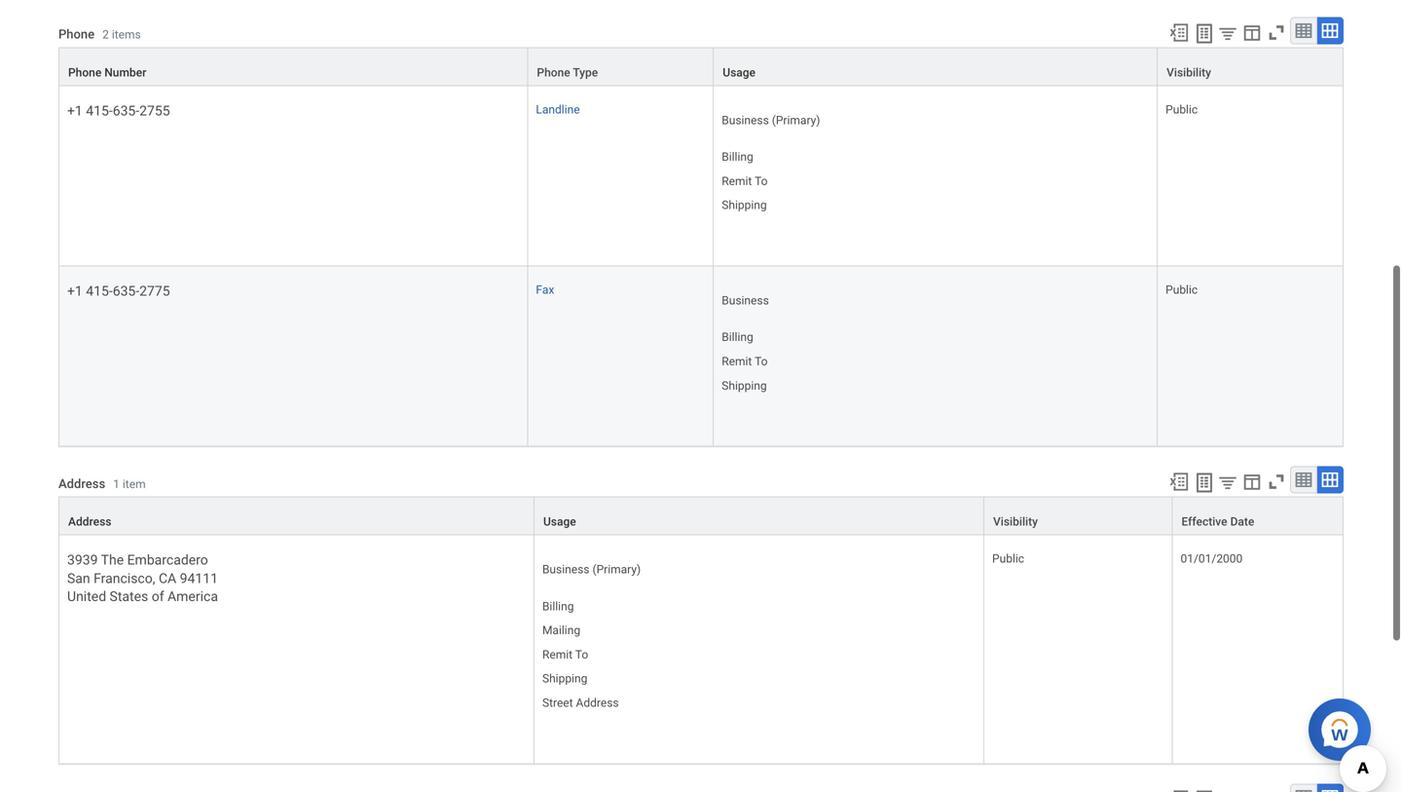 Task type: vqa. For each thing, say whether or not it's contained in the screenshot.
Business within the the +1 415-635-2755 row
yes



Task type: describe. For each thing, give the bounding box(es) containing it.
table image
[[1295, 21, 1314, 40]]

1 vertical spatial public element
[[1166, 279, 1199, 297]]

embarcadero
[[127, 552, 208, 568]]

+1 for +1 415-635-2775
[[67, 283, 83, 299]]

export to excel image
[[1169, 788, 1191, 792]]

visibility for the topmost visibility popup button
[[1167, 66, 1212, 79]]

of
[[152, 589, 164, 605]]

business (primary) for remit to
[[722, 113, 821, 127]]

export to excel image for business (primary)
[[1169, 471, 1191, 493]]

select to filter grid data image
[[1218, 23, 1239, 43]]

2 vertical spatial public
[[993, 552, 1025, 566]]

item
[[123, 477, 146, 491]]

fullscreen image
[[1267, 22, 1288, 43]]

san
[[67, 570, 90, 586]]

click to view/edit grid preferences image for +1 415-635-2775
[[1242, 22, 1264, 43]]

94111
[[180, 570, 218, 586]]

shipping element for +1 415-635-2755
[[722, 195, 767, 212]]

billing element for +1 415-635-2775
[[722, 327, 754, 344]]

row containing 3939 the embarcadero
[[58, 536, 1345, 764]]

phone 2 items
[[58, 27, 141, 42]]

table image for expand table icon corresponding to business (primary)
[[1295, 470, 1314, 490]]

shipping for 2775
[[722, 379, 767, 392]]

america
[[168, 589, 218, 605]]

01/01/2000
[[1181, 552, 1243, 566]]

address for address
[[68, 515, 112, 529]]

2 vertical spatial items selected list
[[543, 596, 650, 713]]

ca
[[159, 570, 177, 586]]

0 vertical spatial usage button
[[714, 48, 1158, 85]]

business for mailing
[[543, 563, 590, 576]]

2
[[102, 28, 109, 42]]

phone type button
[[528, 48, 713, 85]]

635- for 2755
[[113, 103, 139, 119]]

street address
[[543, 696, 619, 710]]

to inside row
[[576, 648, 589, 661]]

to for +1 415-635-2775
[[755, 355, 768, 368]]

2 vertical spatial shipping element
[[543, 668, 588, 686]]

click to view/edit grid preferences image for business (primary)
[[1242, 471, 1264, 493]]

shipping element for +1 415-635-2775
[[722, 375, 767, 392]]

remit for +1 415-635-2775
[[722, 355, 752, 368]]

street address element
[[543, 692, 619, 710]]

fax link
[[536, 279, 555, 297]]

phone for phone 2 items
[[58, 27, 95, 42]]

united
[[67, 589, 106, 605]]

1 vertical spatial usage button
[[535, 498, 984, 535]]

business (primary) for mailing
[[543, 563, 641, 576]]

2 vertical spatial public element
[[993, 548, 1025, 566]]

toolbar for business (primary)
[[1160, 466, 1345, 497]]

1
[[113, 477, 120, 491]]

row for +1 415-635-2775
[[58, 47, 1345, 86]]

items
[[112, 28, 141, 42]]

public inside the +1 415-635-2775 row
[[1166, 283, 1199, 297]]

expand table image for +1 415-635-2775
[[1321, 21, 1341, 40]]

to for +1 415-635-2755
[[755, 174, 768, 188]]

address 1 item
[[58, 476, 146, 491]]

0 vertical spatial public element
[[1166, 99, 1199, 116]]

effective date
[[1182, 515, 1255, 529]]

remit to element for 2755
[[722, 170, 768, 188]]

phone number
[[68, 66, 146, 79]]

billing for +1 415-635-2755
[[722, 150, 754, 164]]

shipping for 2755
[[722, 198, 767, 212]]

business inside the +1 415-635-2775 row
[[722, 294, 769, 307]]

row for business (primary)
[[58, 497, 1345, 536]]



Task type: locate. For each thing, give the bounding box(es) containing it.
1 vertical spatial public
[[1166, 283, 1199, 297]]

+1 for +1 415-635-2755
[[67, 103, 83, 119]]

billing for +1 415-635-2775
[[722, 331, 754, 344]]

click to view/edit grid preferences image left fullscreen icon
[[1242, 22, 1264, 43]]

export to excel image
[[1169, 22, 1191, 43], [1169, 471, 1191, 493]]

3939 the embarcadero san francisco, ca 94111 united states of america
[[67, 552, 218, 605]]

business (primary) element
[[722, 109, 821, 127], [543, 559, 641, 576]]

remit to element for 2775
[[722, 351, 768, 368]]

1 vertical spatial export to excel image
[[1169, 471, 1191, 493]]

1 vertical spatial usage
[[544, 515, 576, 529]]

2 vertical spatial address
[[576, 696, 619, 710]]

0 vertical spatial shipping element
[[722, 195, 767, 212]]

row
[[58, 47, 1345, 86], [58, 497, 1345, 536], [58, 536, 1345, 764]]

business (primary) element for mailing
[[543, 559, 641, 576]]

click to view/edit grid preferences image left fullscreen image
[[1242, 471, 1264, 493]]

table image for bottom expand table icon
[[1295, 788, 1314, 792]]

phone type
[[537, 66, 598, 79]]

remit to
[[722, 174, 768, 188], [722, 355, 768, 368], [543, 648, 589, 661]]

export to worksheets image
[[1194, 471, 1217, 495]]

business (primary)
[[722, 113, 821, 127], [543, 563, 641, 576]]

billing
[[722, 150, 754, 164], [722, 331, 754, 344], [543, 600, 574, 613]]

0 vertical spatial (primary)
[[772, 113, 821, 127]]

1 vertical spatial visibility
[[994, 515, 1039, 529]]

0 horizontal spatial business (primary) element
[[543, 559, 641, 576]]

landline link
[[536, 99, 580, 116]]

0 horizontal spatial (primary)
[[593, 563, 641, 576]]

street
[[543, 696, 573, 710]]

0 vertical spatial 635-
[[113, 103, 139, 119]]

visibility
[[1167, 66, 1212, 79], [994, 515, 1039, 529]]

1 vertical spatial remit to
[[722, 355, 768, 368]]

items selected list for +1 415-635-2775
[[722, 327, 799, 396]]

public
[[1166, 103, 1199, 116], [1166, 283, 1199, 297], [993, 552, 1025, 566]]

mailing element
[[543, 620, 581, 637]]

shipping down "business" element
[[722, 379, 767, 392]]

toolbar
[[1160, 17, 1345, 47], [1160, 466, 1345, 497], [1160, 784, 1345, 792]]

2775
[[139, 283, 170, 299]]

1 vertical spatial table image
[[1295, 788, 1314, 792]]

items selected list for +1 415-635-2755
[[722, 146, 799, 216]]

address for address 1 item
[[58, 476, 105, 491]]

0 vertical spatial export to worksheets image
[[1194, 22, 1217, 45]]

+1 left 2775
[[67, 283, 83, 299]]

1 vertical spatial toolbar
[[1160, 466, 1345, 497]]

to inside +1 415-635-2755 row
[[755, 174, 768, 188]]

0 vertical spatial items selected list
[[722, 146, 799, 216]]

1 vertical spatial export to worksheets image
[[1194, 788, 1217, 792]]

1 415- from the top
[[86, 103, 113, 119]]

1 vertical spatial +1
[[67, 283, 83, 299]]

click to view/edit grid preferences image
[[1242, 22, 1264, 43], [1242, 471, 1264, 493]]

(primary)
[[772, 113, 821, 127], [593, 563, 641, 576]]

1 vertical spatial billing
[[722, 331, 754, 344]]

phone inside popup button
[[537, 66, 571, 79]]

business inside +1 415-635-2755 row
[[722, 113, 769, 127]]

phone for phone type
[[537, 66, 571, 79]]

shipping inside the +1 415-635-2775 row
[[722, 379, 767, 392]]

1 vertical spatial business (primary)
[[543, 563, 641, 576]]

address right street at the left of page
[[576, 696, 619, 710]]

2 row from the top
[[58, 497, 1345, 536]]

fax
[[536, 283, 555, 297]]

635-
[[113, 103, 139, 119], [113, 283, 139, 299]]

billing inside the +1 415-635-2775 row
[[722, 331, 754, 344]]

2 vertical spatial remit
[[543, 648, 573, 661]]

address
[[58, 476, 105, 491], [68, 515, 112, 529], [576, 696, 619, 710]]

415- left 2775
[[86, 283, 113, 299]]

phone left the number
[[68, 66, 102, 79]]

shipping element
[[722, 195, 767, 212], [722, 375, 767, 392], [543, 668, 588, 686]]

address left '1'
[[58, 476, 105, 491]]

visibility button
[[1159, 48, 1344, 85], [985, 498, 1173, 535]]

address inside popup button
[[68, 515, 112, 529]]

row containing phone number
[[58, 47, 1345, 86]]

1 vertical spatial billing element
[[722, 327, 754, 344]]

1 table image from the top
[[1295, 470, 1314, 490]]

items selected list
[[722, 146, 799, 216], [722, 327, 799, 396], [543, 596, 650, 713]]

0 vertical spatial +1
[[67, 103, 83, 119]]

visibility for the bottommost visibility popup button
[[994, 515, 1039, 529]]

1 vertical spatial shipping
[[722, 379, 767, 392]]

415-
[[86, 103, 113, 119], [86, 283, 113, 299]]

415- for +1 415-635-2775
[[86, 283, 113, 299]]

toolbar for +1 415-635-2775
[[1160, 17, 1345, 47]]

1 vertical spatial items selected list
[[722, 327, 799, 396]]

1 vertical spatial to
[[755, 355, 768, 368]]

1 row from the top
[[58, 47, 1345, 86]]

0 vertical spatial remit
[[722, 174, 752, 188]]

public element
[[1166, 99, 1199, 116], [1166, 279, 1199, 297], [993, 548, 1025, 566]]

+1 415-635-2775 row
[[58, 266, 1345, 447]]

1 635- from the top
[[113, 103, 139, 119]]

2 +1 from the top
[[67, 283, 83, 299]]

2 vertical spatial billing
[[543, 600, 574, 613]]

business (primary) inside +1 415-635-2755 row
[[722, 113, 821, 127]]

2 vertical spatial billing element
[[543, 596, 574, 613]]

0 vertical spatial visibility
[[1167, 66, 1212, 79]]

1 vertical spatial business
[[722, 294, 769, 307]]

0 vertical spatial export to excel image
[[1169, 22, 1191, 43]]

shipping element inside +1 415-635-2755 row
[[722, 195, 767, 212]]

shipping
[[722, 198, 767, 212], [722, 379, 767, 392], [543, 672, 588, 686]]

export to excel image left select to filter grid data image
[[1169, 22, 1191, 43]]

expand table image for business (primary)
[[1321, 470, 1341, 490]]

shipping inside +1 415-635-2755 row
[[722, 198, 767, 212]]

0 horizontal spatial visibility
[[994, 515, 1039, 529]]

0 vertical spatial expand table image
[[1321, 21, 1341, 40]]

2 vertical spatial toolbar
[[1160, 784, 1345, 792]]

2 vertical spatial expand table image
[[1321, 788, 1341, 792]]

1 vertical spatial (primary)
[[593, 563, 641, 576]]

billing element for +1 415-635-2755
[[722, 146, 754, 164]]

address inside the items selected list
[[576, 696, 619, 710]]

0 vertical spatial shipping
[[722, 198, 767, 212]]

1 horizontal spatial visibility
[[1167, 66, 1212, 79]]

remit to element
[[722, 170, 768, 188], [722, 351, 768, 368], [543, 644, 589, 661]]

table image
[[1295, 470, 1314, 490], [1295, 788, 1314, 792]]

phone inside popup button
[[68, 66, 102, 79]]

address up 3939 in the bottom of the page
[[68, 515, 112, 529]]

number
[[105, 66, 146, 79]]

effective
[[1182, 515, 1228, 529]]

3 row from the top
[[58, 536, 1345, 764]]

remit to inside the +1 415-635-2775 row
[[722, 355, 768, 368]]

1 vertical spatial address
[[68, 515, 112, 529]]

0 horizontal spatial usage
[[544, 515, 576, 529]]

635- for 2775
[[113, 283, 139, 299]]

2 vertical spatial remit to
[[543, 648, 589, 661]]

1 horizontal spatial usage
[[723, 66, 756, 79]]

phone left 2
[[58, 27, 95, 42]]

1 vertical spatial expand table image
[[1321, 470, 1341, 490]]

public inside +1 415-635-2755 row
[[1166, 103, 1199, 116]]

usage for 'usage' popup button to the bottom
[[544, 515, 576, 529]]

row containing address
[[58, 497, 1345, 536]]

+1 down 'phone number' on the top
[[67, 103, 83, 119]]

415- for +1 415-635-2755
[[86, 103, 113, 119]]

billing element
[[722, 146, 754, 164], [722, 327, 754, 344], [543, 596, 574, 613]]

1 vertical spatial business (primary) element
[[543, 559, 641, 576]]

fullscreen image
[[1267, 471, 1288, 493]]

0 vertical spatial remit to
[[722, 174, 768, 188]]

1 vertical spatial 415-
[[86, 283, 113, 299]]

shipping element down "business" element
[[722, 375, 767, 392]]

2 vertical spatial remit to element
[[543, 644, 589, 661]]

billing inside +1 415-635-2755 row
[[722, 150, 754, 164]]

shipping element up street at the left of page
[[543, 668, 588, 686]]

+1
[[67, 103, 83, 119], [67, 283, 83, 299]]

1 vertical spatial click to view/edit grid preferences image
[[1242, 471, 1264, 493]]

0 vertical spatial to
[[755, 174, 768, 188]]

type
[[573, 66, 598, 79]]

1 vertical spatial remit to element
[[722, 351, 768, 368]]

landline
[[536, 103, 580, 116]]

0 vertical spatial billing
[[722, 150, 754, 164]]

address button
[[59, 498, 534, 535]]

select to filter grid data image
[[1218, 472, 1239, 493]]

2 vertical spatial to
[[576, 648, 589, 661]]

francisco,
[[94, 570, 155, 586]]

phone number button
[[59, 48, 527, 85]]

usage for topmost 'usage' popup button
[[723, 66, 756, 79]]

remit
[[722, 174, 752, 188], [722, 355, 752, 368], [543, 648, 573, 661]]

expand table image
[[1321, 21, 1341, 40], [1321, 470, 1341, 490], [1321, 788, 1341, 792]]

remit to for +1 415-635-2755
[[722, 174, 768, 188]]

2 415- from the top
[[86, 283, 113, 299]]

export to worksheets image right export to excel icon
[[1194, 788, 1217, 792]]

business
[[722, 113, 769, 127], [722, 294, 769, 307], [543, 563, 590, 576]]

business for remit to
[[722, 113, 769, 127]]

1 horizontal spatial (primary)
[[772, 113, 821, 127]]

phone left type
[[537, 66, 571, 79]]

items selected list inside the +1 415-635-2775 row
[[722, 327, 799, 396]]

the
[[101, 552, 124, 568]]

1 horizontal spatial business (primary)
[[722, 113, 821, 127]]

phone
[[58, 27, 95, 42], [68, 66, 102, 79], [537, 66, 571, 79]]

effective date button
[[1174, 498, 1344, 535]]

0 vertical spatial usage
[[723, 66, 756, 79]]

0 vertical spatial business (primary)
[[722, 113, 821, 127]]

remit to inside +1 415-635-2755 row
[[722, 174, 768, 188]]

1 vertical spatial visibility button
[[985, 498, 1173, 535]]

0 vertical spatial visibility button
[[1159, 48, 1344, 85]]

mailing
[[543, 624, 581, 637]]

+1 415-635-2755
[[67, 103, 170, 119]]

3939
[[67, 552, 98, 568]]

0 vertical spatial business (primary) element
[[722, 109, 821, 127]]

0 vertical spatial remit to element
[[722, 170, 768, 188]]

1 vertical spatial shipping element
[[722, 375, 767, 392]]

1 vertical spatial remit
[[722, 355, 752, 368]]

export to excel image left export to worksheets icon
[[1169, 471, 1191, 493]]

(primary) for remit to
[[772, 113, 821, 127]]

export to worksheets image left select to filter grid data image
[[1194, 22, 1217, 45]]

to
[[755, 174, 768, 188], [755, 355, 768, 368], [576, 648, 589, 661]]

0 vertical spatial billing element
[[722, 146, 754, 164]]

business (primary) element for remit to
[[722, 109, 821, 127]]

+1 415-635-2755 row
[[58, 86, 1345, 266]]

remit to for +1 415-635-2775
[[722, 355, 768, 368]]

0 vertical spatial click to view/edit grid preferences image
[[1242, 22, 1264, 43]]

usage
[[723, 66, 756, 79], [544, 515, 576, 529]]

remit for +1 415-635-2755
[[722, 174, 752, 188]]

shipping element up "business" element
[[722, 195, 767, 212]]

export to excel image for +1 415-635-2775
[[1169, 22, 1191, 43]]

shipping up street at the left of page
[[543, 672, 588, 686]]

business element
[[722, 290, 769, 307]]

items selected list inside +1 415-635-2755 row
[[722, 146, 799, 216]]

415- down 'phone number' on the top
[[86, 103, 113, 119]]

export to worksheets image
[[1194, 22, 1217, 45], [1194, 788, 1217, 792]]

(primary) inside +1 415-635-2755 row
[[772, 113, 821, 127]]

0 vertical spatial business
[[722, 113, 769, 127]]

usage button
[[714, 48, 1158, 85], [535, 498, 984, 535]]

to inside the +1 415-635-2775 row
[[755, 355, 768, 368]]

0 horizontal spatial business (primary)
[[543, 563, 641, 576]]

0 vertical spatial table image
[[1295, 470, 1314, 490]]

0 vertical spatial public
[[1166, 103, 1199, 116]]

+1 415-635-2775
[[67, 283, 170, 299]]

1 +1 from the top
[[67, 103, 83, 119]]

0 vertical spatial 415-
[[86, 103, 113, 119]]

0 vertical spatial toolbar
[[1160, 17, 1345, 47]]

shipping up "business" element
[[722, 198, 767, 212]]

2 vertical spatial business
[[543, 563, 590, 576]]

phone for phone number
[[68, 66, 102, 79]]

1 vertical spatial 635-
[[113, 283, 139, 299]]

remit inside +1 415-635-2755 row
[[722, 174, 752, 188]]

2 table image from the top
[[1295, 788, 1314, 792]]

1 horizontal spatial business (primary) element
[[722, 109, 821, 127]]

0 vertical spatial address
[[58, 476, 105, 491]]

(primary) for mailing
[[593, 563, 641, 576]]

states
[[110, 589, 148, 605]]

remit inside the +1 415-635-2775 row
[[722, 355, 752, 368]]

2755
[[139, 103, 170, 119]]

date
[[1231, 515, 1255, 529]]

2 635- from the top
[[113, 283, 139, 299]]

2 vertical spatial shipping
[[543, 672, 588, 686]]



